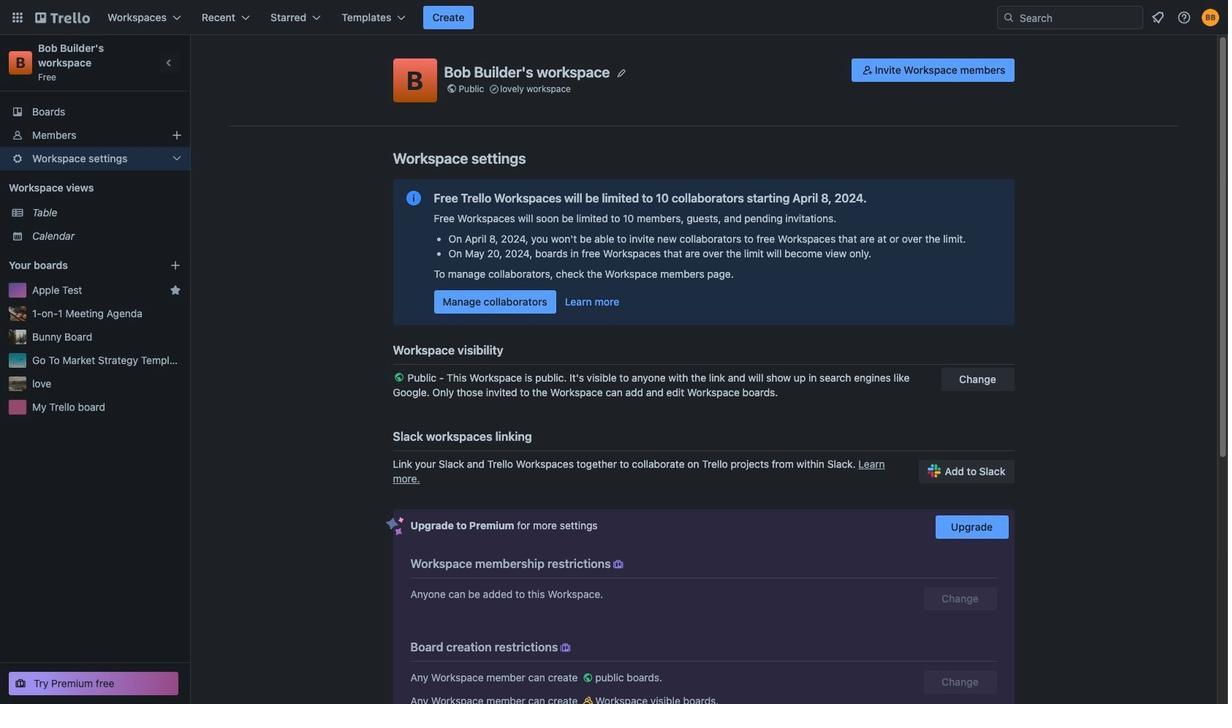 Task type: locate. For each thing, give the bounding box(es) containing it.
add board image
[[170, 260, 181, 271]]

open information menu image
[[1177, 10, 1192, 25]]

search image
[[1003, 12, 1015, 23]]

0 notifications image
[[1150, 9, 1167, 26]]

bob builder (bobbuilder40) image
[[1202, 9, 1220, 26]]

Search field
[[1015, 7, 1143, 29]]

back to home image
[[35, 6, 90, 29]]

sm image
[[861, 63, 875, 78], [611, 557, 626, 572], [558, 641, 573, 655], [581, 671, 595, 685], [581, 694, 595, 704]]

your boards with 6 items element
[[9, 257, 148, 274]]



Task type: describe. For each thing, give the bounding box(es) containing it.
workspace navigation collapse icon image
[[159, 53, 180, 73]]

sparkle image
[[386, 517, 404, 536]]

primary element
[[0, 0, 1229, 35]]

switch to… image
[[10, 10, 25, 25]]

starred icon image
[[170, 284, 181, 296]]



Task type: vqa. For each thing, say whether or not it's contained in the screenshot.
search "field" at the top right of the page
yes



